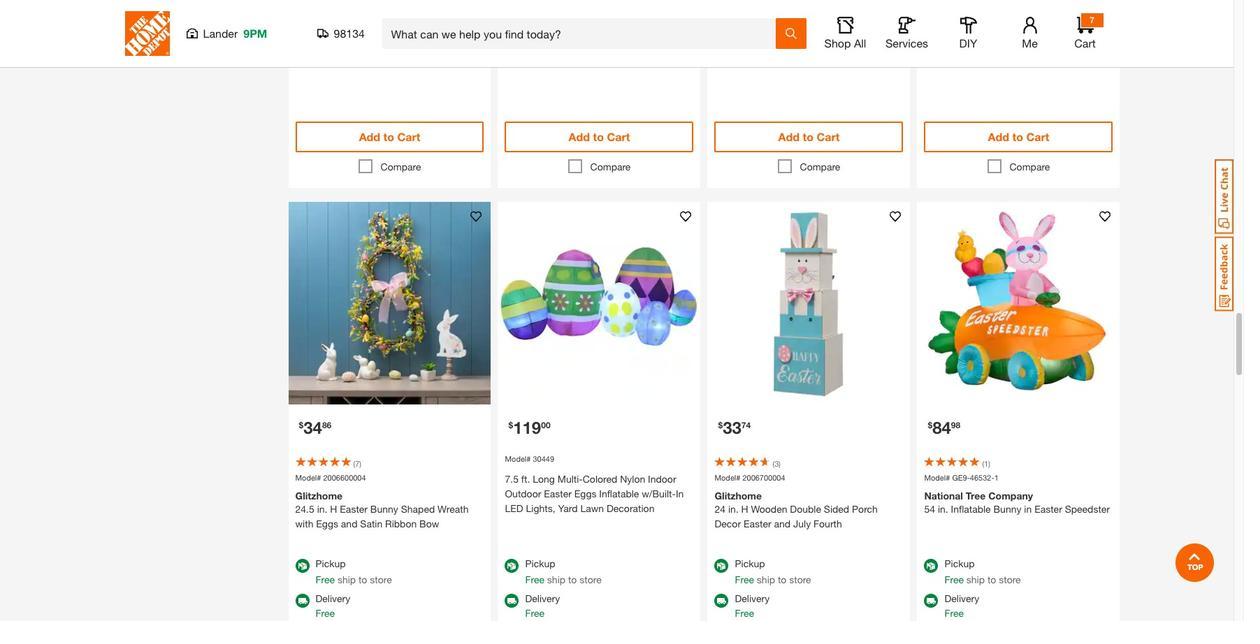 Task type: vqa. For each thing, say whether or not it's contained in the screenshot.


Task type: describe. For each thing, give the bounding box(es) containing it.
) for 33
[[779, 459, 781, 468]]

3 add to cart button from the left
[[715, 122, 904, 152]]

pickup free ship to store for 119
[[525, 558, 602, 586]]

pickup free ship to store for 33
[[735, 558, 812, 586]]

pickup for 119
[[525, 558, 556, 570]]

pickup for 84
[[945, 558, 975, 570]]

7 for cart
[[1090, 15, 1095, 25]]

1 horizontal spatial 1
[[995, 473, 999, 482]]

model# ge9-46532-1
[[925, 473, 999, 482]]

00
[[541, 420, 551, 431]]

34
[[304, 418, 322, 438]]

2 compare from the left
[[590, 161, 631, 173]]

pickup free ship to store for 34
[[316, 558, 392, 586]]

model# for 33
[[715, 473, 741, 482]]

2006700004
[[743, 473, 786, 482]]

2 add from the left
[[569, 130, 590, 143]]

glitzhome 24 in. h wooden double sided porch decor easter and july fourth
[[715, 490, 878, 530]]

cart 7
[[1075, 15, 1096, 50]]

bunny inside glitzhome 24.5 in. h easter bunny shaped wreath with eggs and satin ribbon bow
[[370, 504, 398, 516]]

7.5
[[505, 474, 519, 485]]

) for 34
[[360, 459, 361, 468]]

tree
[[966, 490, 986, 502]]

led
[[505, 503, 523, 515]]

98134
[[334, 27, 365, 40]]

model# for 84
[[925, 473, 950, 482]]

lights,
[[526, 503, 556, 515]]

$ 119 00
[[509, 418, 551, 438]]

2006600004
[[323, 473, 366, 482]]

in. inside national tree company 54 in. inflatable bunny in easter speedster
[[938, 504, 949, 516]]

wreath
[[438, 504, 469, 516]]

24.5
[[295, 504, 314, 516]]

eggs for multi-
[[575, 488, 597, 500]]

3 compare from the left
[[800, 161, 841, 173]]

all
[[854, 36, 867, 50]]

sided
[[824, 504, 850, 516]]

) for 84
[[989, 459, 991, 468]]

54
[[925, 504, 936, 516]]

2 add to cart button from the left
[[505, 122, 694, 152]]

( for 34
[[353, 459, 355, 468]]

74
[[742, 420, 751, 431]]

model# up 7.5
[[505, 454, 531, 463]]

( 7 )
[[353, 459, 361, 468]]

24.5 in. h easter bunny shaped wreath with eggs and satin ribbon bow image
[[288, 202, 491, 405]]

4 free ship to store from the left
[[945, 19, 1021, 31]]

available shipping image for 119
[[505, 595, 519, 609]]

company
[[989, 490, 1033, 502]]

satin
[[360, 518, 383, 530]]

shop all
[[825, 36, 867, 50]]

feedback link image
[[1215, 236, 1234, 312]]

shop
[[825, 36, 851, 50]]

decor
[[715, 518, 741, 530]]

easter inside national tree company 54 in. inflatable bunny in easter speedster
[[1035, 504, 1063, 516]]

model# 2006600004
[[295, 473, 366, 482]]

fourth
[[814, 518, 842, 530]]

services button
[[885, 17, 930, 50]]

services
[[886, 36, 929, 50]]

delivery free for 33
[[735, 593, 770, 620]]

delivery free for 119
[[525, 593, 560, 620]]

eggs for h
[[316, 518, 338, 530]]

4 compare from the left
[[1010, 161, 1050, 173]]

h for 34
[[330, 504, 337, 516]]

9pm
[[244, 27, 267, 40]]

( 1 )
[[983, 459, 991, 468]]

delivery free for 34
[[316, 593, 350, 620]]

33
[[723, 418, 742, 438]]

indoor
[[648, 474, 676, 485]]

outdoor
[[505, 488, 541, 500]]

with
[[295, 518, 314, 530]]



Task type: locate. For each thing, give the bounding box(es) containing it.
eggs inside '7.5 ft. long multi-colored nylon indoor outdoor easter eggs inflatable w/built-in led lights, yard lawn decoration'
[[575, 488, 597, 500]]

1 horizontal spatial )
[[779, 459, 781, 468]]

1 vertical spatial eggs
[[316, 518, 338, 530]]

3 delivery free from the left
[[735, 593, 770, 620]]

0 horizontal spatial in.
[[317, 504, 328, 516]]

diy button
[[946, 17, 991, 50]]

nylon
[[620, 474, 645, 485]]

july
[[794, 518, 811, 530]]

easter
[[544, 488, 572, 500], [340, 504, 368, 516], [1035, 504, 1063, 516], [744, 518, 772, 530]]

glitzhome 24.5 in. h easter bunny shaped wreath with eggs and satin ribbon bow
[[295, 490, 469, 530]]

( for 33
[[773, 459, 775, 468]]

ribbon
[[385, 518, 417, 530]]

1 add to cart button from the left
[[295, 122, 484, 152]]

1 bunny from the left
[[370, 504, 398, 516]]

in. for 33
[[728, 504, 739, 516]]

in. down national
[[938, 504, 949, 516]]

glitzhome for 34
[[295, 490, 343, 502]]

available for pickup image for 33
[[715, 560, 729, 574]]

and left satin
[[341, 518, 358, 530]]

7 right 'me' button
[[1090, 15, 1095, 25]]

2 free ship to store from the left
[[525, 19, 602, 31]]

bunny down company
[[994, 504, 1022, 516]]

2 horizontal spatial )
[[989, 459, 991, 468]]

and inside glitzhome 24.5 in. h easter bunny shaped wreath with eggs and satin ribbon bow
[[341, 518, 358, 530]]

eggs up lawn
[[575, 488, 597, 500]]

glitzhome up 24.5
[[295, 490, 343, 502]]

lawn
[[581, 503, 604, 515]]

model# up 24
[[715, 473, 741, 482]]

available shipping image
[[295, 595, 309, 609], [505, 595, 519, 609]]

$ left 00
[[509, 420, 513, 431]]

2 pickup from the left
[[525, 558, 556, 570]]

h for 33
[[742, 504, 749, 516]]

( 3 )
[[773, 459, 781, 468]]

0 horizontal spatial glitzhome
[[295, 490, 343, 502]]

0 horizontal spatial h
[[330, 504, 337, 516]]

46532-
[[970, 473, 995, 482]]

7 inside cart 7
[[1090, 15, 1095, 25]]

54 in. inflatable bunny in easter speedster image
[[918, 202, 1120, 405]]

1 available for pickup image from the left
[[295, 560, 309, 574]]

7.5 ft. long multi-colored nylon indoor outdoor easter eggs inflatable w/built-in led lights, yard lawn decoration
[[505, 474, 684, 515]]

1
[[985, 459, 989, 468], [995, 473, 999, 482]]

1 horizontal spatial eggs
[[575, 488, 597, 500]]

4 add to cart button from the left
[[925, 122, 1113, 152]]

1 available shipping image from the left
[[295, 595, 309, 609]]

1 horizontal spatial available for pickup image
[[715, 560, 729, 574]]

$ 84 98
[[928, 418, 961, 438]]

1 horizontal spatial h
[[742, 504, 749, 516]]

1 pickup free ship to store from the left
[[316, 558, 392, 586]]

easter up satin
[[340, 504, 368, 516]]

add to cart for second add to cart button from the left
[[569, 130, 630, 143]]

available for pickup image down with
[[295, 560, 309, 574]]

ship
[[338, 19, 356, 31], [547, 19, 566, 31], [757, 19, 775, 31], [967, 19, 985, 31], [338, 574, 356, 586], [547, 574, 566, 586], [757, 574, 775, 586], [967, 574, 985, 586]]

ge9-
[[953, 473, 970, 482]]

shaped
[[401, 504, 435, 516]]

7 up 2006600004
[[355, 459, 360, 468]]

7 for (
[[355, 459, 360, 468]]

2 add to cart from the left
[[569, 130, 630, 143]]

7.5 ft. long multi-colored nylon indoor outdoor easter eggs inflatable w/built-in led lights, yard lawn decoration image
[[498, 202, 701, 405]]

delivery free
[[316, 593, 350, 620], [525, 593, 560, 620], [735, 593, 770, 620], [945, 593, 980, 620]]

86
[[322, 420, 332, 431]]

( up 46532-
[[983, 459, 985, 468]]

1 vertical spatial inflatable
[[951, 504, 991, 516]]

1 free ship to store from the left
[[316, 19, 392, 31]]

7.5 ft. long multi-colored nylon indoor outdoor easter eggs inflatable w/built-in led lights, yard lawn decoration link
[[505, 472, 694, 516]]

) up 46532-
[[989, 459, 991, 468]]

4 pickup from the left
[[945, 558, 975, 570]]

easter right in
[[1035, 504, 1063, 516]]

1 $ from the left
[[299, 420, 304, 431]]

1 horizontal spatial in.
[[728, 504, 739, 516]]

1 and from the left
[[341, 518, 358, 530]]

1 delivery free from the left
[[316, 593, 350, 620]]

$ inside $ 84 98
[[928, 420, 933, 431]]

bunny
[[370, 504, 398, 516], [994, 504, 1022, 516]]

2 h from the left
[[742, 504, 749, 516]]

available for pickup image down 54
[[925, 560, 939, 574]]

bow
[[420, 518, 439, 530]]

0 horizontal spatial 1
[[985, 459, 989, 468]]

delivery free for 84
[[945, 593, 980, 620]]

0 vertical spatial 1
[[985, 459, 989, 468]]

add to cart button
[[295, 122, 484, 152], [505, 122, 694, 152], [715, 122, 904, 152], [925, 122, 1113, 152]]

30449
[[533, 454, 554, 463]]

2 available shipping image from the left
[[505, 595, 519, 609]]

$ left 98
[[928, 420, 933, 431]]

and for 34
[[341, 518, 358, 530]]

model# 2006700004
[[715, 473, 786, 482]]

bunny up satin
[[370, 504, 398, 516]]

$ 34 86
[[299, 418, 332, 438]]

model# for 34
[[295, 473, 321, 482]]

to
[[359, 19, 367, 31], [568, 19, 577, 31], [778, 19, 787, 31], [988, 19, 997, 31], [384, 130, 394, 143], [593, 130, 604, 143], [803, 130, 814, 143], [1013, 130, 1024, 143], [359, 574, 367, 586], [568, 574, 577, 586], [778, 574, 787, 586], [988, 574, 997, 586]]

2 horizontal spatial in.
[[938, 504, 949, 516]]

0 horizontal spatial available for pickup image
[[295, 560, 309, 574]]

eggs inside glitzhome 24.5 in. h easter bunny shaped wreath with eggs and satin ribbon bow
[[316, 518, 338, 530]]

in.
[[317, 504, 328, 516], [728, 504, 739, 516], [938, 504, 949, 516]]

eggs
[[575, 488, 597, 500], [316, 518, 338, 530]]

h left wooden
[[742, 504, 749, 516]]

0 horizontal spatial eggs
[[316, 518, 338, 530]]

double
[[790, 504, 822, 516]]

porch
[[852, 504, 878, 516]]

7
[[1090, 15, 1095, 25], [355, 459, 360, 468]]

2 available for pickup image from the left
[[925, 560, 939, 574]]

wooden
[[751, 504, 788, 516]]

1 compare from the left
[[381, 161, 421, 173]]

$ for 84
[[928, 420, 933, 431]]

lander
[[203, 27, 238, 40]]

glitzhome inside glitzhome 24.5 in. h easter bunny shaped wreath with eggs and satin ribbon bow
[[295, 490, 343, 502]]

available for pickup image for 119
[[505, 560, 519, 574]]

free ship to store
[[316, 19, 392, 31], [525, 19, 602, 31], [735, 19, 812, 31], [945, 19, 1021, 31]]

bunny inside national tree company 54 in. inflatable bunny in easter speedster
[[994, 504, 1022, 516]]

3 pickup from the left
[[735, 558, 765, 570]]

1 glitzhome from the left
[[295, 490, 343, 502]]

1 up 46532-
[[985, 459, 989, 468]]

3 in. from the left
[[938, 504, 949, 516]]

$ 33 74
[[718, 418, 751, 438]]

$ for 33
[[718, 420, 723, 431]]

0 vertical spatial 7
[[1090, 15, 1095, 25]]

$ for 119
[[509, 420, 513, 431]]

0 horizontal spatial and
[[341, 518, 358, 530]]

) up 2006600004
[[360, 459, 361, 468]]

1 ( from the left
[[353, 459, 355, 468]]

in. inside glitzhome 24.5 in. h easter bunny shaped wreath with eggs and satin ribbon bow
[[317, 504, 328, 516]]

2 bunny from the left
[[994, 504, 1022, 516]]

84
[[933, 418, 951, 438]]

1 available for pickup image from the left
[[505, 560, 519, 574]]

4 delivery free from the left
[[945, 593, 980, 620]]

3 ( from the left
[[983, 459, 985, 468]]

0 horizontal spatial available shipping image
[[295, 595, 309, 609]]

easter inside 'glitzhome 24 in. h wooden double sided porch decor easter and july fourth'
[[744, 518, 772, 530]]

available for pickup image for 34
[[295, 560, 309, 574]]

1 h from the left
[[330, 504, 337, 516]]

pickup free ship to store
[[316, 558, 392, 586], [525, 558, 602, 586], [735, 558, 812, 586], [945, 558, 1021, 586]]

$ for 34
[[299, 420, 304, 431]]

national tree company 54 in. inflatable bunny in easter speedster
[[925, 490, 1110, 516]]

available shipping image for 34
[[295, 595, 309, 609]]

0 horizontal spatial (
[[353, 459, 355, 468]]

1 ) from the left
[[360, 459, 361, 468]]

1 vertical spatial 1
[[995, 473, 999, 482]]

$ inside $ 34 86
[[299, 420, 304, 431]]

4 pickup free ship to store from the left
[[945, 558, 1021, 586]]

2 delivery free from the left
[[525, 593, 560, 620]]

3 pickup free ship to store from the left
[[735, 558, 812, 586]]

h inside 'glitzhome 24 in. h wooden double sided porch decor easter and july fourth'
[[742, 504, 749, 516]]

add to cart
[[359, 130, 420, 143], [569, 130, 630, 143], [779, 130, 840, 143], [988, 130, 1050, 143]]

glitzhome down model# 2006700004
[[715, 490, 762, 502]]

h right 24.5
[[330, 504, 337, 516]]

multi-
[[558, 474, 583, 485]]

0 horizontal spatial bunny
[[370, 504, 398, 516]]

live chat image
[[1215, 159, 1234, 234]]

24 in. h wooden double sided porch decor easter and july fourth image
[[708, 202, 911, 405]]

4 add to cart from the left
[[988, 130, 1050, 143]]

and for 33
[[774, 518, 791, 530]]

98
[[951, 420, 961, 431]]

119
[[513, 418, 541, 438]]

)
[[360, 459, 361, 468], [779, 459, 781, 468], [989, 459, 991, 468]]

colored
[[583, 474, 618, 485]]

inflatable up decoration
[[599, 488, 639, 500]]

and inside 'glitzhome 24 in. h wooden double sided porch decor easter and july fourth'
[[774, 518, 791, 530]]

) up the 2006700004 at the right of page
[[779, 459, 781, 468]]

delivery
[[316, 38, 350, 50], [525, 38, 560, 50], [735, 38, 770, 50], [945, 38, 980, 50], [316, 593, 350, 605], [525, 593, 560, 605], [735, 593, 770, 605], [945, 593, 980, 605]]

glitzhome inside 'glitzhome 24 in. h wooden double sided porch decor easter and july fourth'
[[715, 490, 762, 502]]

model# 30449
[[505, 454, 554, 463]]

inflatable inside '7.5 ft. long multi-colored nylon indoor outdoor easter eggs inflatable w/built-in led lights, yard lawn decoration'
[[599, 488, 639, 500]]

$
[[299, 420, 304, 431], [509, 420, 513, 431], [718, 420, 723, 431], [928, 420, 933, 431]]

store
[[370, 19, 392, 31], [580, 19, 602, 31], [790, 19, 812, 31], [999, 19, 1021, 31], [370, 574, 392, 586], [580, 574, 602, 586], [790, 574, 812, 586], [999, 574, 1021, 586]]

2 ( from the left
[[773, 459, 775, 468]]

glitzhome
[[295, 490, 343, 502], [715, 490, 762, 502]]

easter inside glitzhome 24.5 in. h easter bunny shaped wreath with eggs and satin ribbon bow
[[340, 504, 368, 516]]

model# up 24.5
[[295, 473, 321, 482]]

speedster
[[1065, 504, 1110, 516]]

in
[[1025, 504, 1032, 516]]

available for pickup image
[[505, 560, 519, 574], [925, 560, 939, 574]]

2 available for pickup image from the left
[[715, 560, 729, 574]]

available shipping image
[[505, 40, 519, 54], [715, 40, 729, 54], [925, 40, 939, 54], [715, 595, 729, 609], [925, 595, 939, 609]]

shop all button
[[823, 17, 868, 50]]

3 add to cart from the left
[[779, 130, 840, 143]]

1 horizontal spatial (
[[773, 459, 775, 468]]

2 horizontal spatial (
[[983, 459, 985, 468]]

in
[[676, 488, 684, 500]]

24
[[715, 504, 726, 516]]

free
[[316, 19, 335, 31], [525, 19, 545, 31], [735, 19, 754, 31], [945, 19, 964, 31], [316, 574, 335, 586], [525, 574, 545, 586], [735, 574, 754, 586], [945, 574, 964, 586], [316, 608, 335, 620], [525, 608, 545, 620], [735, 608, 754, 620], [945, 608, 964, 620]]

1 pickup from the left
[[316, 558, 346, 570]]

available for pickup image for 84
[[925, 560, 939, 574]]

(
[[353, 459, 355, 468], [773, 459, 775, 468], [983, 459, 985, 468]]

3 ) from the left
[[989, 459, 991, 468]]

2 glitzhome from the left
[[715, 490, 762, 502]]

2 and from the left
[[774, 518, 791, 530]]

2 in. from the left
[[728, 504, 739, 516]]

$ left 86
[[299, 420, 304, 431]]

pickup for 33
[[735, 558, 765, 570]]

available for pickup image down decor
[[715, 560, 729, 574]]

eggs right with
[[316, 518, 338, 530]]

0 horizontal spatial )
[[360, 459, 361, 468]]

What can we help you find today? search field
[[391, 19, 775, 48]]

inflatable
[[599, 488, 639, 500], [951, 504, 991, 516]]

add to cart for first add to cart button from the right
[[988, 130, 1050, 143]]

me
[[1022, 36, 1038, 50]]

1 add to cart from the left
[[359, 130, 420, 143]]

national
[[925, 490, 963, 502]]

98134 button
[[317, 27, 365, 41]]

add to cart for fourth add to cart button from right
[[359, 130, 420, 143]]

the home depot logo image
[[125, 11, 170, 56]]

3 $ from the left
[[718, 420, 723, 431]]

1 horizontal spatial glitzhome
[[715, 490, 762, 502]]

cart
[[1075, 36, 1096, 50], [397, 130, 420, 143], [607, 130, 630, 143], [817, 130, 840, 143], [1027, 130, 1050, 143]]

1 in. from the left
[[317, 504, 328, 516]]

4 add from the left
[[988, 130, 1010, 143]]

available for pickup image
[[295, 560, 309, 574], [715, 560, 729, 574]]

and
[[341, 518, 358, 530], [774, 518, 791, 530]]

0 horizontal spatial available for pickup image
[[505, 560, 519, 574]]

add to cart for third add to cart button from left
[[779, 130, 840, 143]]

0 horizontal spatial inflatable
[[599, 488, 639, 500]]

( for 84
[[983, 459, 985, 468]]

glitzhome for 33
[[715, 490, 762, 502]]

in. right 24.5
[[317, 504, 328, 516]]

available for pickup image down led
[[505, 560, 519, 574]]

3
[[775, 459, 779, 468]]

lander 9pm
[[203, 27, 267, 40]]

1 horizontal spatial and
[[774, 518, 791, 530]]

pickup free ship to store for 84
[[945, 558, 1021, 586]]

easter inside '7.5 ft. long multi-colored nylon indoor outdoor easter eggs inflatable w/built-in led lights, yard lawn decoration'
[[544, 488, 572, 500]]

3 free ship to store from the left
[[735, 19, 812, 31]]

2 $ from the left
[[509, 420, 513, 431]]

1 horizontal spatial bunny
[[994, 504, 1022, 516]]

0 vertical spatial inflatable
[[599, 488, 639, 500]]

$ inside $ 119 00
[[509, 420, 513, 431]]

model#
[[505, 454, 531, 463], [295, 473, 321, 482], [715, 473, 741, 482], [925, 473, 950, 482]]

0 horizontal spatial 7
[[355, 459, 360, 468]]

easter down wooden
[[744, 518, 772, 530]]

inflatable inside national tree company 54 in. inflatable bunny in easter speedster
[[951, 504, 991, 516]]

inflatable down tree
[[951, 504, 991, 516]]

w/built-
[[642, 488, 676, 500]]

1 up company
[[995, 473, 999, 482]]

add
[[359, 130, 380, 143], [569, 130, 590, 143], [779, 130, 800, 143], [988, 130, 1010, 143]]

1 add from the left
[[359, 130, 380, 143]]

pickup for 34
[[316, 558, 346, 570]]

diy
[[960, 36, 978, 50]]

3 add from the left
[[779, 130, 800, 143]]

1 horizontal spatial inflatable
[[951, 504, 991, 516]]

1 horizontal spatial available for pickup image
[[925, 560, 939, 574]]

h
[[330, 504, 337, 516], [742, 504, 749, 516]]

1 horizontal spatial 7
[[1090, 15, 1095, 25]]

$ inside $ 33 74
[[718, 420, 723, 431]]

yard
[[558, 503, 578, 515]]

in. inside 'glitzhome 24 in. h wooden double sided porch decor easter and july fourth'
[[728, 504, 739, 516]]

decoration
[[607, 503, 655, 515]]

1 horizontal spatial available shipping image
[[505, 595, 519, 609]]

ft.
[[521, 474, 530, 485]]

2 pickup free ship to store from the left
[[525, 558, 602, 586]]

and down wooden
[[774, 518, 791, 530]]

1 vertical spatial 7
[[355, 459, 360, 468]]

easter up yard
[[544, 488, 572, 500]]

4 $ from the left
[[928, 420, 933, 431]]

long
[[533, 474, 555, 485]]

( up the 2006700004 at the right of page
[[773, 459, 775, 468]]

( up 2006600004
[[353, 459, 355, 468]]

model# up national
[[925, 473, 950, 482]]

in. right 24
[[728, 504, 739, 516]]

in. for 34
[[317, 504, 328, 516]]

$ left 74
[[718, 420, 723, 431]]

h inside glitzhome 24.5 in. h easter bunny shaped wreath with eggs and satin ribbon bow
[[330, 504, 337, 516]]

2 ) from the left
[[779, 459, 781, 468]]

0 vertical spatial eggs
[[575, 488, 597, 500]]

me button
[[1008, 17, 1053, 50]]



